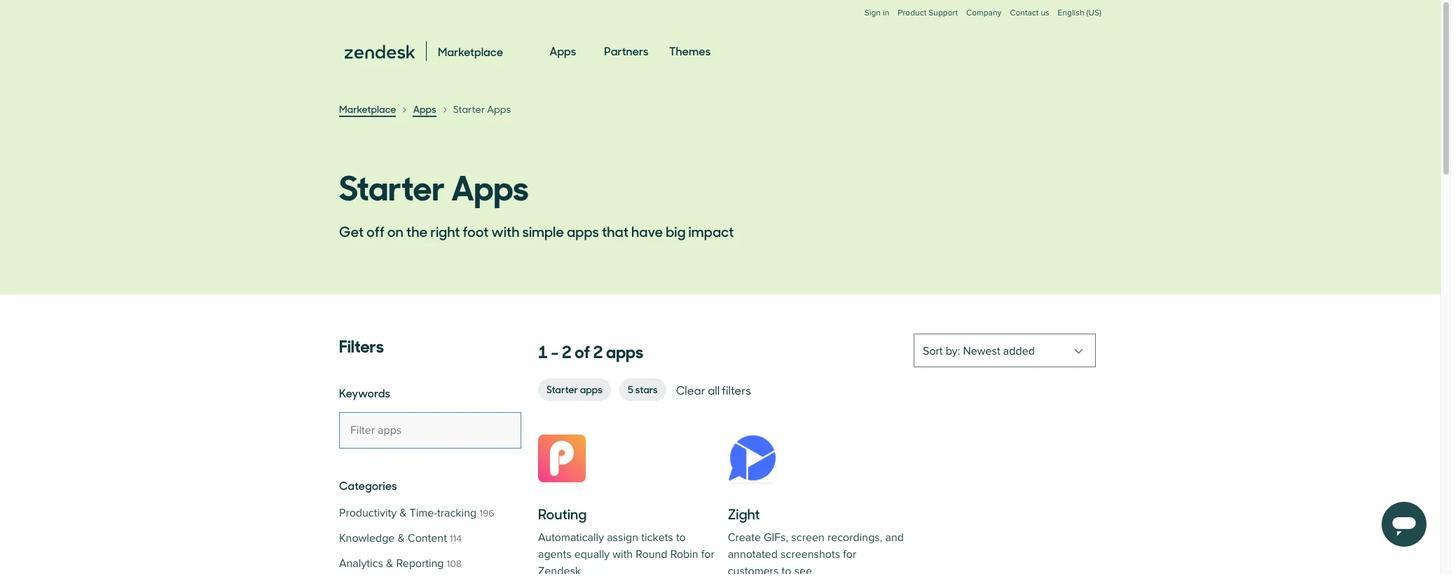 Task type: describe. For each thing, give the bounding box(es) containing it.
get
[[339, 221, 364, 241]]

automatically
[[538, 531, 604, 545]]

routing automatically assign tickets to agents equally with round robin for zendesk
[[538, 503, 715, 574]]

impact
[[689, 221, 734, 241]]

in
[[883, 8, 890, 18]]

stars
[[636, 382, 658, 396]]

zendesk image
[[345, 45, 415, 59]]

create
[[728, 531, 761, 545]]

categories
[[339, 477, 397, 493]]

1 horizontal spatial apps link
[[550, 31, 576, 71]]

contact us link
[[1010, 8, 1050, 18]]

Filter apps search field
[[339, 412, 521, 449]]

gifs,
[[764, 531, 789, 545]]

partners link
[[604, 31, 649, 71]]

1 vertical spatial starter apps
[[339, 161, 529, 210]]

contact us
[[1010, 8, 1050, 18]]

0 vertical spatial starter apps
[[453, 102, 511, 116]]

foot
[[463, 221, 489, 241]]

contact
[[1010, 8, 1039, 18]]

to inside zight create gifs, screen recordings, and annotated screenshots for customers to see.
[[782, 564, 792, 574]]

clear all filters button
[[675, 380, 753, 400]]

support
[[929, 8, 958, 18]]

on
[[387, 221, 404, 241]]

partners
[[604, 43, 649, 58]]

english
[[1058, 8, 1085, 18]]

analytics
[[339, 557, 383, 571]]

the
[[406, 221, 428, 241]]

(us)
[[1087, 8, 1102, 18]]

0 vertical spatial with
[[491, 221, 520, 241]]

tracking
[[437, 506, 477, 520]]

content
[[408, 531, 447, 545]]

sign in
[[865, 8, 890, 18]]

of
[[575, 338, 590, 363]]

2 2 from the left
[[593, 338, 603, 363]]

right
[[430, 221, 460, 241]]

product support link
[[898, 8, 958, 18]]

and
[[886, 531, 904, 545]]

marketplace
[[339, 102, 396, 116]]

starter apps
[[547, 382, 603, 396]]

themes
[[669, 43, 711, 58]]

product
[[898, 8, 927, 18]]

2 vertical spatial apps
[[580, 382, 603, 396]]

to inside routing automatically assign tickets to agents equally with round robin for zendesk
[[676, 531, 686, 545]]

customers
[[728, 564, 779, 574]]

productivity
[[339, 506, 397, 520]]

all
[[708, 382, 720, 397]]

time-
[[410, 506, 437, 520]]



Task type: locate. For each thing, give the bounding box(es) containing it.
1 2 from the left
[[562, 338, 572, 363]]

0 vertical spatial apps
[[567, 221, 599, 241]]

apps link
[[550, 31, 576, 71], [413, 102, 436, 117]]

have
[[631, 221, 663, 241]]

recordings,
[[828, 531, 883, 545]]

off
[[367, 221, 385, 241]]

apps link left partners link
[[550, 31, 576, 71]]

114
[[450, 533, 462, 545]]

knowledge
[[339, 531, 395, 545]]

starter
[[453, 102, 485, 116], [339, 161, 445, 210], [547, 382, 578, 396]]

zight
[[728, 503, 760, 524]]

english (us) link
[[1058, 8, 1102, 32]]

2 right 'of'
[[593, 338, 603, 363]]

tickets
[[641, 531, 673, 545]]

1 horizontal spatial with
[[613, 547, 633, 561]]

sign in link
[[865, 8, 890, 18]]

1
[[538, 338, 548, 363]]

clear all filters
[[676, 382, 751, 397]]

0 horizontal spatial 2
[[562, 338, 572, 363]]

& left time-
[[400, 506, 407, 520]]

marketplace link
[[339, 102, 396, 117]]

None search field
[[339, 412, 521, 449]]

big
[[666, 221, 686, 241]]

1 vertical spatial apps
[[606, 338, 644, 363]]

starter for stars
[[547, 382, 578, 396]]

screen
[[792, 531, 825, 545]]

knowledge & content 114
[[339, 531, 462, 545]]

0 vertical spatial to
[[676, 531, 686, 545]]

analytics & reporting 108
[[339, 557, 462, 571]]

2 horizontal spatial starter
[[547, 382, 578, 396]]

zight create gifs, screen recordings, and annotated screenshots for customers to see.
[[728, 503, 904, 574]]

for inside routing automatically assign tickets to agents equally with round robin for zendesk
[[701, 547, 715, 561]]

annotated
[[728, 547, 778, 561]]

to
[[676, 531, 686, 545], [782, 564, 792, 574]]

0 vertical spatial starter
[[453, 102, 485, 116]]

1 vertical spatial starter
[[339, 161, 445, 210]]

to left see.
[[782, 564, 792, 574]]

starter apps
[[453, 102, 511, 116], [339, 161, 529, 210]]

0 horizontal spatial for
[[701, 547, 715, 561]]

filters
[[339, 332, 384, 357]]

company
[[967, 8, 1002, 18]]

108
[[447, 558, 462, 570]]

0 horizontal spatial to
[[676, 531, 686, 545]]

equally
[[575, 547, 610, 561]]

global-navigation-secondary element
[[339, 0, 1102, 32]]

starter for off
[[339, 161, 445, 210]]

get off on the right foot with simple apps that have big impact
[[339, 221, 734, 241]]

1 vertical spatial apps link
[[413, 102, 436, 117]]

2 right -
[[562, 338, 572, 363]]

with
[[491, 221, 520, 241], [613, 547, 633, 561]]

apps down 1 - 2 of 2 apps
[[580, 382, 603, 396]]

apps left that
[[567, 221, 599, 241]]

for down "recordings,"
[[843, 547, 857, 561]]

product support
[[898, 8, 958, 18]]

us
[[1041, 8, 1050, 18]]

apps up the 5
[[606, 338, 644, 363]]

& down "knowledge & content 114" on the bottom left of page
[[386, 557, 393, 571]]

that
[[602, 221, 629, 241]]

apps
[[550, 43, 576, 58], [413, 102, 436, 116], [487, 102, 511, 116], [451, 161, 529, 210]]

2 vertical spatial &
[[386, 557, 393, 571]]

1 vertical spatial to
[[782, 564, 792, 574]]

2 vertical spatial starter
[[547, 382, 578, 396]]

productivity & time-tracking 196
[[339, 506, 494, 520]]

assign
[[607, 531, 639, 545]]

agents
[[538, 547, 572, 561]]

themes link
[[669, 31, 711, 71]]

apps
[[567, 221, 599, 241], [606, 338, 644, 363], [580, 382, 603, 396]]

& up analytics & reporting 108
[[398, 531, 405, 545]]

apps link right marketplace 'link'
[[413, 102, 436, 117]]

see.
[[794, 564, 815, 574]]

keywords
[[339, 385, 390, 400]]

for inside zight create gifs, screen recordings, and annotated screenshots for customers to see.
[[843, 547, 857, 561]]

routing
[[538, 503, 587, 524]]

1 horizontal spatial 2
[[593, 338, 603, 363]]

for right the robin
[[701, 547, 715, 561]]

screenshots
[[781, 547, 840, 561]]

for
[[701, 547, 715, 561], [843, 547, 857, 561]]

0 vertical spatial apps link
[[550, 31, 576, 71]]

5 stars
[[628, 382, 658, 396]]

english (us)
[[1058, 8, 1102, 18]]

-
[[551, 338, 559, 363]]

reporting
[[396, 557, 444, 571]]

1 horizontal spatial starter
[[453, 102, 485, 116]]

zendesk
[[538, 564, 581, 574]]

1 vertical spatial with
[[613, 547, 633, 561]]

1 - 2 of 2 apps
[[538, 338, 644, 363]]

sign
[[865, 8, 881, 18]]

with down assign
[[613, 547, 633, 561]]

0 vertical spatial &
[[400, 506, 407, 520]]

2 for from the left
[[843, 547, 857, 561]]

filters
[[722, 382, 751, 397]]

company link
[[967, 8, 1002, 32]]

clear
[[676, 382, 706, 397]]

with right foot
[[491, 221, 520, 241]]

196
[[480, 507, 494, 519]]

with inside routing automatically assign tickets to agents equally with round robin for zendesk
[[613, 547, 633, 561]]

simple
[[522, 221, 564, 241]]

0 horizontal spatial with
[[491, 221, 520, 241]]

round
[[636, 547, 668, 561]]

& for knowledge
[[398, 531, 405, 545]]

& for productivity
[[400, 506, 407, 520]]

2
[[562, 338, 572, 363], [593, 338, 603, 363]]

1 for from the left
[[701, 547, 715, 561]]

& for analytics
[[386, 557, 393, 571]]

1 vertical spatial &
[[398, 531, 405, 545]]

5
[[628, 382, 634, 396]]

0 horizontal spatial starter
[[339, 161, 445, 210]]

robin
[[671, 547, 699, 561]]

1 horizontal spatial for
[[843, 547, 857, 561]]

1 horizontal spatial to
[[782, 564, 792, 574]]

to up the robin
[[676, 531, 686, 545]]

&
[[400, 506, 407, 520], [398, 531, 405, 545], [386, 557, 393, 571]]

0 horizontal spatial apps link
[[413, 102, 436, 117]]



Task type: vqa. For each thing, say whether or not it's contained in the screenshot.
productivity & time-tracking 196
yes



